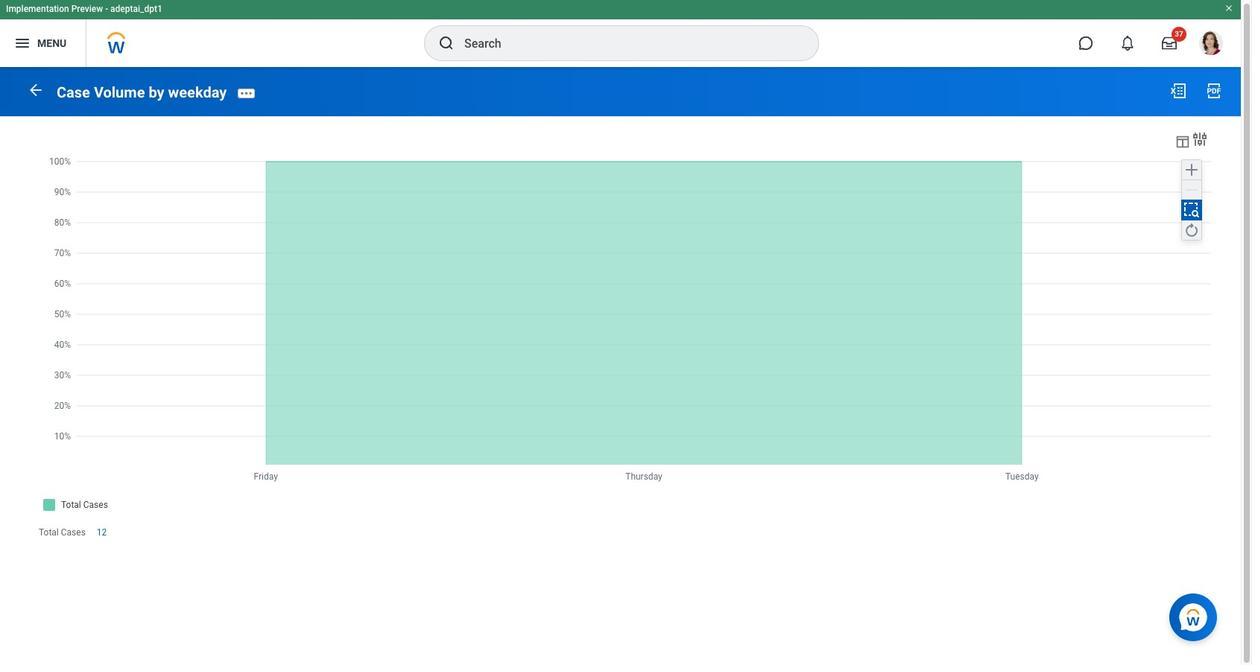 Task type: describe. For each thing, give the bounding box(es) containing it.
export to excel image
[[1170, 82, 1188, 100]]

37
[[1175, 30, 1184, 38]]

zoom in image
[[1183, 161, 1201, 179]]

preview
[[71, 4, 103, 14]]

volume
[[94, 83, 145, 101]]

total cases
[[39, 528, 86, 538]]

37 button
[[1153, 27, 1187, 60]]

case volume by weekday main content
[[0, 67, 1241, 570]]

-
[[105, 4, 108, 14]]

close environment banner image
[[1225, 4, 1234, 13]]

adeptai_dpt1
[[110, 4, 162, 14]]

by
[[149, 83, 164, 101]]

workday assistant region
[[1170, 588, 1223, 642]]

12
[[97, 528, 107, 538]]

profile logan mcneil image
[[1200, 31, 1223, 58]]

case volume by weekday - table image
[[1175, 133, 1191, 150]]

menu banner
[[0, 0, 1241, 67]]

view printable version (pdf) image
[[1205, 82, 1223, 100]]

case
[[57, 83, 90, 101]]



Task type: vqa. For each thing, say whether or not it's contained in the screenshot.
chevron right icon within the My Team Birthdays "link"
no



Task type: locate. For each thing, give the bounding box(es) containing it.
menu
[[37, 37, 67, 49]]

inbox large image
[[1162, 36, 1177, 51]]

menu button
[[0, 19, 86, 67]]

configure and view chart data image
[[1191, 130, 1209, 148]]

reset image
[[1183, 221, 1201, 239]]

implementation preview -   adeptai_dpt1
[[6, 4, 162, 14]]

zoom out image
[[1183, 181, 1201, 199]]

case volume by weekday
[[57, 83, 227, 101]]

implementation
[[6, 4, 69, 14]]

12 button
[[97, 527, 109, 539]]

total
[[39, 528, 59, 538]]

Search Workday  search field
[[464, 27, 788, 60]]

drag zoom image
[[1183, 201, 1201, 219]]

notifications large image
[[1120, 36, 1135, 51]]

search image
[[438, 34, 455, 52]]

previous page image
[[27, 81, 45, 99]]

case volume by weekday link
[[57, 83, 227, 101]]

justify image
[[13, 34, 31, 52]]

cases
[[61, 528, 86, 538]]

weekday
[[168, 83, 227, 101]]



